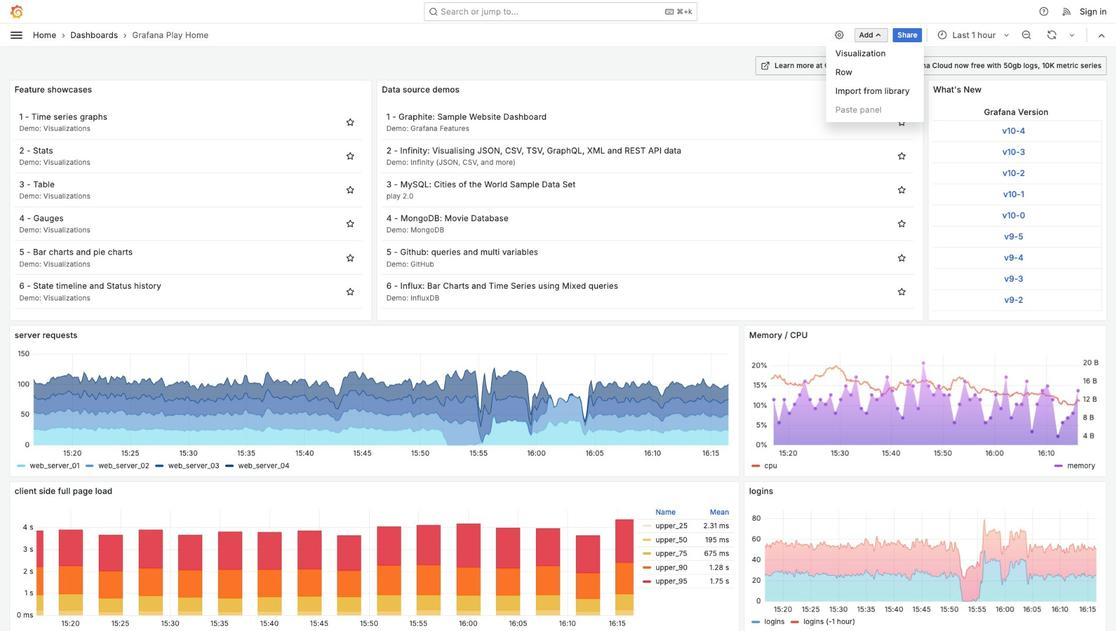 Task type: describe. For each thing, give the bounding box(es) containing it.
auto refresh turned off. choose refresh time interval image
[[1067, 30, 1077, 40]]

grafana image
[[9, 4, 24, 19]]

mark "3 - mysql: cities of the world sample data set" as favorite image
[[897, 185, 906, 195]]

mark "5 - github: queries and multi variables" as favorite image
[[897, 253, 906, 263]]

mark "6 - state timeline and status history" as favorite image
[[346, 287, 355, 296]]

mark "5 - bar charts and pie charts" as favorite image
[[346, 253, 355, 263]]

mark "6 - influx: bar charts and time series using mixed queries" as favorite image
[[897, 287, 906, 296]]

mark "3 - table" as favorite image
[[346, 185, 355, 195]]

mark "1 -  time series graphs" as favorite image
[[346, 118, 355, 127]]

refresh dashboard image
[[1047, 30, 1057, 40]]

open menu image
[[9, 28, 24, 42]]

help image
[[1038, 6, 1049, 17]]



Task type: locate. For each thing, give the bounding box(es) containing it.
dashboard settings image
[[834, 30, 845, 40]]

mark "4 -  gauges" as favorite image
[[346, 219, 355, 229]]

zoom out time range image
[[1021, 30, 1032, 40]]

mark "2 - stats" as favorite image
[[346, 152, 355, 161]]

news image
[[1062, 6, 1072, 17]]

mark "4 - mongodb: movie database" as favorite image
[[897, 219, 906, 229]]

mark "1 - graphite: sample website dashboard" as favorite image
[[897, 118, 906, 127]]

menu
[[826, 42, 924, 122]]

mark "2 - infinity: visualising json, csv, tsv, graphql, xml and rest api data" as favorite image
[[897, 152, 906, 161]]



Task type: vqa. For each thing, say whether or not it's contained in the screenshot.
Show more items image
no



